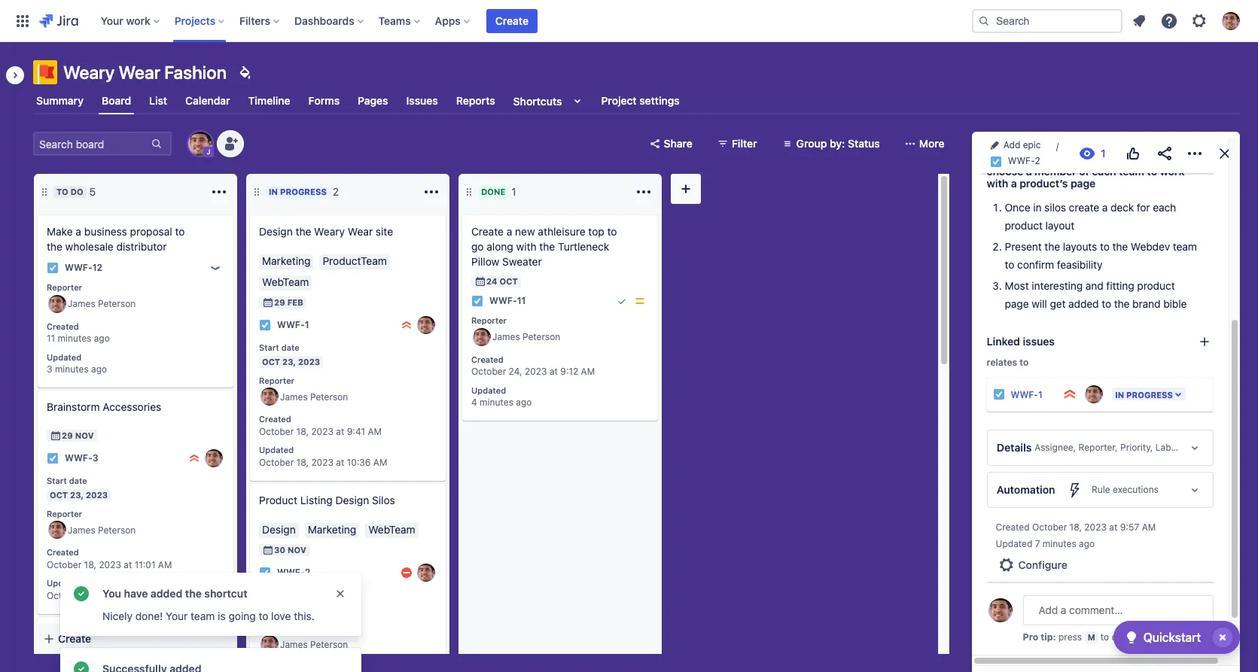 Task type: locate. For each thing, give the bounding box(es) containing it.
work
[[126, 14, 150, 27], [1160, 165, 1185, 177]]

2023 inside updated october 18, 2023 at 12:59 pm
[[99, 590, 121, 602]]

design down in
[[259, 225, 293, 238]]

ago for 4 minutes ago
[[516, 397, 532, 408]]

added inside most interesting and fitting product page will get added to the brand bible
[[1069, 297, 1099, 310]]

1 vertical spatial product
[[1138, 279, 1175, 292]]

wwf-1 link for issue type: task image
[[1011, 389, 1043, 400]]

rule
[[1092, 484, 1110, 495]]

29 left feb
[[274, 297, 285, 307]]

updated left the 7
[[996, 538, 1033, 549]]

nov up wwf-3
[[75, 431, 94, 441]]

am inside created october 18, 2023 at 9:57 am updated 7 minutes ago
[[1142, 522, 1156, 533]]

wwf-
[[1008, 155, 1035, 167], [65, 262, 92, 274], [490, 296, 517, 307], [277, 320, 305, 331], [1011, 389, 1038, 400], [65, 453, 92, 464], [277, 567, 305, 579]]

start date oct 23, 2023 down wwf-3 link
[[47, 476, 108, 500]]

0 vertical spatial design
[[1111, 153, 1146, 165]]

0 horizontal spatial product
[[1005, 219, 1043, 232]]

0 horizontal spatial wear
[[119, 62, 160, 83]]

wwf-2 for bottom the wwf-2 link
[[277, 567, 310, 579]]

minutes inside created 11 minutes ago
[[58, 333, 91, 344]]

october inside updated october 18, 2023 at 10:36 am
[[259, 457, 294, 468]]

check image
[[1123, 629, 1141, 647]]

created down 'automation'
[[996, 522, 1030, 533]]

projects
[[175, 14, 215, 27]]

team
[[1119, 165, 1145, 177], [1173, 240, 1197, 253], [191, 610, 215, 623]]

2 vertical spatial 2
[[305, 567, 310, 579]]

created october 24, 2023 at 9:12 am
[[471, 354, 595, 378]]

with down product,
[[987, 177, 1009, 189]]

your up weary wear fashion
[[101, 14, 123, 27]]

ago down 24,
[[516, 397, 532, 408]]

a left the new
[[507, 225, 512, 238]]

wear left site
[[348, 225, 373, 238]]

james
[[68, 298, 95, 310], [493, 331, 520, 343], [280, 391, 308, 403], [68, 525, 95, 536], [280, 639, 308, 651]]

updated for october 18, 2023 at 12:59 pm
[[47, 579, 81, 588]]

2 vertical spatial 1
[[1038, 389, 1043, 400]]

29 february 2024 image
[[262, 297, 274, 309], [262, 297, 274, 309]]

11 inside created 11 minutes ago
[[47, 333, 55, 344]]

am for created october 18, 2023 at 9:41 am
[[368, 426, 382, 438]]

feasibility
[[1057, 258, 1103, 271]]

0 vertical spatial 11
[[517, 296, 526, 307]]

wwf-3
[[65, 453, 98, 464]]

page inside most interesting and fitting product page will get added to the brand bible
[[1005, 297, 1029, 310]]

1 vertical spatial wwf-1
[[1011, 389, 1043, 400]]

2023 up updated october 18, 2023 at 10:36 am
[[311, 426, 334, 438]]

make
[[47, 225, 73, 238]]

october inside created october 18, 2023 at 9:57 am updated 7 minutes ago
[[1032, 522, 1067, 533]]

3 inside updated 3 minutes ago
[[47, 364, 52, 375]]

0 horizontal spatial wwf-2 link
[[277, 567, 310, 580]]

2 vertical spatial team
[[191, 610, 215, 623]]

0 horizontal spatial with
[[516, 240, 537, 253]]

1 column actions menu image from the left
[[210, 183, 228, 201]]

parent
[[1064, 105, 1095, 118]]

your
[[101, 14, 123, 27], [166, 610, 188, 623]]

0 horizontal spatial your
[[101, 14, 123, 27]]

2023 inside the created october 24, 2023 at 9:12 am
[[525, 366, 547, 378]]

updated down 'created october 18, 2023 at 9:41 am' on the bottom
[[259, 445, 294, 455]]

dashboards button
[[290, 9, 370, 33]]

created inside created 11 minutes ago
[[47, 321, 79, 331]]

1 vertical spatial create
[[471, 225, 504, 238]]

updated for 3 minutes ago
[[47, 352, 81, 362]]

the down make
[[47, 240, 62, 253]]

pro tip: press m to comment
[[1023, 632, 1152, 643]]

date down 29 feb
[[281, 343, 299, 352]]

am inside 'created october 18, 2023 at 9:41 am'
[[368, 426, 382, 438]]

9:57
[[1120, 522, 1140, 533]]

oct down wwf-3 link
[[50, 490, 68, 500]]

shortcuts
[[513, 95, 562, 107]]

at left 9:41
[[336, 426, 344, 438]]

done 1
[[481, 185, 516, 198]]

october for updated
[[1032, 522, 1067, 533]]

1 horizontal spatial create button
[[486, 9, 538, 33]]

task image
[[990, 156, 1002, 168], [47, 262, 59, 274], [471, 295, 484, 307], [259, 319, 271, 331], [47, 453, 59, 465]]

0 horizontal spatial start
[[47, 476, 67, 486]]

0 horizontal spatial date
[[69, 476, 87, 486]]

product's
[[1020, 177, 1068, 189]]

this.
[[294, 610, 315, 623]]

done!
[[135, 610, 163, 623]]

24 october 2023 image
[[474, 276, 487, 288], [474, 276, 487, 288]]

1 vertical spatial team
[[1173, 240, 1197, 253]]

0 vertical spatial start
[[259, 343, 279, 352]]

4
[[471, 397, 477, 408]]

for inside refer to the parent task for inspiration sites
[[1121, 105, 1135, 118]]

create right apps popup button
[[495, 14, 529, 27]]

to right the refer
[[1033, 105, 1043, 118]]

2023 inside created october 18, 2023 at 9:57 am updated 7 minutes ago
[[1085, 522, 1107, 533]]

distributor
[[116, 240, 167, 253]]

0 vertical spatial james peterson image
[[188, 132, 212, 156]]

18, inside updated october 18, 2023 at 12:59 pm
[[84, 590, 96, 602]]

to do 5
[[56, 185, 96, 198]]

0 vertical spatial create
[[495, 14, 529, 27]]

0 horizontal spatial wwf-1
[[277, 320, 309, 331]]

oct right '24'
[[500, 276, 518, 286]]

ago for 3 minutes ago
[[91, 364, 107, 375]]

issue type: task image
[[993, 388, 1005, 400]]

activity
[[987, 598, 1025, 610]]

24,
[[509, 366, 522, 378]]

ago for 11 minutes ago
[[94, 333, 110, 344]]

at left 9:12 at left bottom
[[550, 366, 558, 378]]

october inside updated october 18, 2023 at 12:59 pm
[[47, 590, 82, 602]]

29 nov
[[62, 431, 94, 441]]

2023 down wwf-3 link
[[86, 490, 108, 500]]

project
[[601, 94, 637, 107]]

1 horizontal spatial team
[[1119, 165, 1145, 177]]

and inside most interesting and fitting product page will get added to the brand bible
[[1086, 279, 1104, 292]]

am inside the created october 24, 2023 at 9:12 am
[[581, 366, 595, 378]]

james peterson image up created october 18, 2023 at 11:01 am
[[48, 521, 66, 540]]

updated inside updated october 18, 2023 at 10:36 am
[[259, 445, 294, 455]]

am for created october 18, 2023 at 11:01 am
[[158, 560, 172, 571]]

create column image
[[677, 180, 695, 198]]

quickstart button
[[1114, 621, 1240, 654]]

0 vertical spatial wwf-2
[[1008, 155, 1041, 167]]

october up success image
[[47, 560, 82, 571]]

james peterson image
[[48, 295, 66, 313], [417, 316, 435, 334], [473, 328, 491, 346], [1085, 385, 1103, 403], [205, 450, 223, 468], [417, 564, 435, 582], [261, 636, 279, 654]]

1 horizontal spatial added
[[1069, 297, 1099, 310]]

1 horizontal spatial each
[[1153, 201, 1177, 214]]

1 horizontal spatial start date oct 23, 2023
[[259, 343, 320, 367]]

october inside created october 18, 2023 at 11:01 am
[[47, 560, 82, 571]]

ago up updated 3 minutes ago
[[94, 333, 110, 344]]

a inside make a business proposal to the wholesale distributor
[[76, 225, 81, 238]]

1 vertical spatial date
[[69, 476, 87, 486]]

2023 left 9:57
[[1085, 522, 1107, 533]]

0 horizontal spatial 3
[[47, 364, 52, 375]]

at left 11:01
[[124, 560, 132, 571]]

success image
[[72, 585, 90, 603]]

Add a comment… field
[[1023, 596, 1214, 626]]

appswitcher icon image
[[14, 12, 32, 30]]

layouts
[[1063, 240, 1097, 253]]

0 vertical spatial date
[[281, 343, 299, 352]]

start date oct 23, 2023 down 29 feb
[[259, 343, 320, 367]]

page down "most"
[[1005, 297, 1029, 310]]

new
[[515, 225, 535, 238]]

wwf- for bottom the wwf-2 link
[[277, 567, 305, 579]]

1 vertical spatial start
[[47, 476, 67, 486]]

team inside product, marketing, and design will choose a member of each team to work with a product's page
[[1119, 165, 1145, 177]]

0 vertical spatial create button
[[486, 9, 538, 33]]

1 horizontal spatial 29
[[274, 297, 285, 307]]

0 vertical spatial highest image
[[401, 319, 413, 331]]

with
[[987, 177, 1009, 189], [516, 240, 537, 253]]

october for october 18, 2023 at 9:41 am
[[259, 426, 294, 438]]

at inside updated october 18, 2023 at 12:59 pm
[[124, 590, 132, 602]]

updated
[[47, 352, 81, 362], [471, 385, 506, 395], [259, 445, 294, 455], [996, 538, 1033, 549], [47, 579, 81, 588]]

once in silos create a deck for each product layout
[[1005, 201, 1179, 232]]

created inside created october 18, 2023 at 11:01 am
[[47, 548, 79, 558]]

created up updated 4 minutes ago
[[471, 354, 504, 364]]

search image
[[978, 15, 990, 27]]

will inside product, marketing, and design will choose a member of each team to work with a product's page
[[1149, 153, 1166, 165]]

0 vertical spatial each
[[1092, 165, 1117, 177]]

minutes for 11
[[58, 333, 91, 344]]

at inside the created october 24, 2023 at 9:12 am
[[550, 366, 558, 378]]

product
[[1005, 219, 1043, 232], [1138, 279, 1175, 292]]

each up webdev at the top of the page
[[1153, 201, 1177, 214]]

0 horizontal spatial 29
[[62, 431, 73, 441]]

calendar
[[185, 94, 230, 107]]

created inside 'created october 18, 2023 at 9:41 am'
[[259, 415, 291, 424]]

nov for 29 nov
[[75, 431, 94, 441]]

column actions menu image left the 'done'
[[422, 183, 441, 201]]

for right "task"
[[1121, 105, 1135, 118]]

minutes for 4
[[480, 397, 514, 408]]

october
[[471, 366, 506, 378], [259, 426, 294, 438], [259, 457, 294, 468], [1032, 522, 1067, 533], [47, 560, 82, 571], [47, 590, 82, 602]]

design left silos
[[336, 494, 369, 507]]

1 vertical spatial nov
[[288, 545, 306, 555]]

0 horizontal spatial highest image
[[188, 453, 200, 465]]

october up site on the left of page
[[47, 590, 82, 602]]

progress
[[280, 187, 327, 197]]

peterson down this.
[[310, 639, 348, 651]]

team down vote options: no one has voted for this issue yet. 'icon'
[[1119, 165, 1145, 177]]

Search field
[[972, 9, 1123, 33]]

2023 inside created october 18, 2023 at 11:01 am
[[99, 560, 121, 571]]

once
[[1005, 201, 1031, 214]]

a up the wholesale
[[76, 225, 81, 238]]

october inside 'created october 18, 2023 at 9:41 am'
[[259, 426, 294, 438]]

1 vertical spatial for
[[1137, 201, 1150, 214]]

tab list containing board
[[24, 87, 1249, 114]]

for inside once in silos create a deck for each product layout
[[1137, 201, 1150, 214]]

1 horizontal spatial wwf-2
[[1008, 155, 1041, 167]]

set background color image
[[236, 63, 254, 81]]

created up updated october 18, 2023 at 10:36 am
[[259, 415, 291, 424]]

start down wwf-3 link
[[47, 476, 67, 486]]

james peterson image up 'created october 18, 2023 at 9:41 am' on the bottom
[[261, 388, 279, 406]]

23, down 29 feb
[[282, 357, 296, 367]]

a inside once in silos create a deck for each product layout
[[1102, 201, 1108, 214]]

james peterson up 'created october 18, 2023 at 9:41 am' on the bottom
[[280, 391, 348, 403]]

task image for wwf-3
[[47, 453, 59, 465]]

1 horizontal spatial column actions menu image
[[422, 183, 441, 201]]

james up created 11 minutes ago on the left of page
[[68, 298, 95, 310]]

updated inside updated 4 minutes ago
[[471, 385, 506, 395]]

date down wwf-3 link
[[69, 476, 87, 486]]

0 vertical spatial will
[[1149, 153, 1166, 165]]

18, inside updated october 18, 2023 at 10:36 am
[[296, 457, 309, 468]]

minutes inside updated 4 minutes ago
[[480, 397, 514, 408]]

0 vertical spatial start date oct 23, 2023
[[259, 343, 320, 367]]

wwf-1 right issue type: task image
[[1011, 389, 1043, 400]]

at inside created october 18, 2023 at 9:57 am updated 7 minutes ago
[[1110, 522, 1118, 533]]

column actions menu image for 5
[[210, 183, 228, 201]]

pages
[[358, 94, 388, 107]]

design
[[1111, 153, 1146, 165], [259, 225, 293, 238], [336, 494, 369, 507]]

1 horizontal spatial james peterson image
[[188, 132, 212, 156]]

group
[[797, 137, 827, 150]]

to up "most"
[[1005, 258, 1015, 271]]

0 horizontal spatial 2
[[305, 567, 310, 579]]

created inside the created october 24, 2023 at 9:12 am
[[471, 354, 504, 364]]

and inside product, marketing, and design will choose a member of each team to work with a product's page
[[1090, 153, 1109, 165]]

reporter down wwf-11 link at the top left
[[471, 316, 507, 325]]

proposal
[[130, 225, 172, 238]]

am inside created october 18, 2023 at 11:01 am
[[158, 560, 172, 571]]

wwf-1
[[277, 320, 309, 331], [1011, 389, 1043, 400]]

1 vertical spatial and
[[1086, 279, 1104, 292]]

success image
[[72, 660, 90, 673]]

site
[[376, 225, 393, 238]]

issues
[[1023, 335, 1055, 348]]

created october 18, 2023 at 11:01 am
[[47, 548, 172, 571]]

1 vertical spatial james peterson image
[[261, 388, 279, 406]]

a inside create a new athleisure top to go along with the turtleneck pillow sweater
[[507, 225, 512, 238]]

pm
[[161, 590, 175, 602]]

2023 for created october 18, 2023 at 9:41 am
[[311, 426, 334, 438]]

your profile and settings image
[[1222, 12, 1240, 30]]

each inside product, marketing, and design will choose a member of each team to work with a product's page
[[1092, 165, 1117, 177]]

wwf-2 for the topmost the wwf-2 link
[[1008, 155, 1041, 167]]

2023 inside updated october 18, 2023 at 10:36 am
[[311, 457, 334, 468]]

24
[[487, 276, 498, 286]]

and for to
[[1086, 279, 1104, 292]]

18, inside 'created october 18, 2023 at 9:41 am'
[[296, 426, 309, 438]]

0 vertical spatial your
[[101, 14, 123, 27]]

updated inside updated 3 minutes ago
[[47, 352, 81, 362]]

23, down wwf-3 link
[[70, 490, 84, 500]]

the left parent
[[1046, 105, 1061, 118]]

3 for updated 3 minutes ago
[[47, 364, 52, 375]]

silos
[[372, 494, 395, 507]]

design left share image at the top right of the page
[[1111, 153, 1146, 165]]

nov
[[75, 431, 94, 441], [288, 545, 306, 555]]

the inside create a new athleisure top to go along with the turtleneck pillow sweater
[[540, 240, 555, 253]]

1 vertical spatial 23,
[[70, 490, 84, 500]]

pro
[[1023, 632, 1039, 643]]

done image
[[616, 295, 628, 307]]

1 horizontal spatial wear
[[348, 225, 373, 238]]

23, right going
[[282, 605, 296, 614]]

by:
[[830, 137, 845, 150]]

october up the 7
[[1032, 522, 1067, 533]]

dismiss image
[[334, 588, 346, 600]]

at left 10:36
[[336, 457, 344, 468]]

created inside created october 18, 2023 at 9:57 am updated 7 minutes ago
[[996, 522, 1030, 533]]

2023 inside 'created october 18, 2023 at 9:41 am'
[[311, 426, 334, 438]]

to down linked issues
[[1020, 357, 1029, 368]]

updated for 4 minutes ago
[[471, 385, 506, 395]]

wwf-2 link down 30 nov
[[277, 567, 310, 580]]

vote options: no one has voted for this issue yet. image
[[1124, 145, 1142, 163]]

minutes for 3
[[55, 364, 89, 375]]

going
[[229, 610, 256, 623]]

1 vertical spatial 11
[[47, 333, 55, 344]]

to
[[56, 187, 68, 197]]

james up 'created october 18, 2023 at 9:41 am' on the bottom
[[280, 391, 308, 403]]

2 horizontal spatial team
[[1173, 240, 1197, 253]]

added
[[1069, 297, 1099, 310], [151, 587, 182, 600]]

work inside dropdown button
[[126, 14, 150, 27]]

0 horizontal spatial nov
[[75, 431, 94, 441]]

minutes up updated 3 minutes ago
[[58, 333, 91, 344]]

updated down created 11 minutes ago on the left of page
[[47, 352, 81, 362]]

create a new athleisure top to go along with the turtleneck pillow sweater
[[471, 225, 617, 268]]

date
[[281, 343, 299, 352], [69, 476, 87, 486]]

more button
[[895, 132, 954, 156]]

create button inside primary element
[[486, 9, 538, 33]]

0 vertical spatial 23,
[[282, 357, 296, 367]]

1 vertical spatial your
[[166, 610, 188, 623]]

0 horizontal spatial james peterson image
[[48, 521, 66, 540]]

am right 11:01
[[158, 560, 172, 571]]

in
[[1033, 201, 1042, 214]]

0 vertical spatial product
[[1005, 219, 1043, 232]]

1 vertical spatial will
[[1032, 297, 1047, 310]]

18, inside created october 18, 2023 at 9:57 am updated 7 minutes ago
[[1070, 522, 1082, 533]]

1 vertical spatial with
[[516, 240, 537, 253]]

wwf- down the wholesale
[[65, 262, 92, 274]]

1 vertical spatial wwf-1 link
[[1011, 389, 1043, 400]]

0 horizontal spatial team
[[191, 610, 215, 623]]

29 november 2023 image
[[50, 430, 62, 442]]

will
[[1149, 153, 1166, 165], [1032, 297, 1047, 310]]

at for 9:57
[[1110, 522, 1118, 533]]

team left is
[[191, 610, 215, 623]]

team right webdev at the top of the page
[[1173, 240, 1197, 253]]

ago inside updated 4 minutes ago
[[516, 397, 532, 408]]

12:59
[[135, 590, 158, 602]]

1 vertical spatial added
[[151, 587, 182, 600]]

details element
[[987, 430, 1214, 466]]

october up updated october 18, 2023 at 10:36 am
[[259, 426, 294, 438]]

the inside make a business proposal to the wholesale distributor
[[47, 240, 62, 253]]

1 horizontal spatial wwf-1 link
[[1011, 389, 1043, 400]]

at inside updated october 18, 2023 at 10:36 am
[[336, 457, 344, 468]]

oct
[[500, 276, 518, 286], [262, 357, 280, 367], [50, 490, 68, 500], [262, 605, 280, 614]]

tip:
[[1041, 632, 1056, 643]]

0 vertical spatial 3
[[47, 364, 52, 375]]

member
[[1035, 165, 1077, 177]]

1 horizontal spatial wwf-1
[[1011, 389, 1043, 400]]

tab list
[[24, 87, 1249, 114]]

0 horizontal spatial column actions menu image
[[210, 183, 228, 201]]

1 vertical spatial page
[[1005, 297, 1029, 310]]

filters
[[240, 14, 270, 27]]

ago inside created 11 minutes ago
[[94, 333, 110, 344]]

created for created 11 minutes ago
[[47, 321, 79, 331]]

0 horizontal spatial each
[[1092, 165, 1117, 177]]

october inside the created october 24, 2023 at 9:12 am
[[471, 366, 506, 378]]

at right "you"
[[124, 590, 132, 602]]

nicely
[[102, 610, 132, 623]]

your work button
[[96, 9, 165, 33]]

am right 9:12 at left bottom
[[581, 366, 595, 378]]

am for created october 24, 2023 at 9:12 am
[[581, 366, 595, 378]]

18, for october 18, 2023 at 10:36 am
[[296, 457, 309, 468]]

column actions menu image
[[210, 183, 228, 201], [422, 183, 441, 201], [635, 183, 653, 201]]

2 vertical spatial design
[[336, 494, 369, 507]]

a up once
[[1011, 177, 1017, 189]]

at for 9:12
[[550, 366, 558, 378]]

work up weary wear fashion
[[126, 14, 150, 27]]

create inside primary element
[[495, 14, 529, 27]]

in progress 2
[[269, 185, 339, 198]]

the down the athleisure
[[540, 240, 555, 253]]

to inside refer to the parent task for inspiration sites
[[1033, 105, 1043, 118]]

james peterson image
[[188, 132, 212, 156], [261, 388, 279, 406], [48, 521, 66, 540]]

your down pm
[[166, 610, 188, 623]]

minutes right the 7
[[1043, 538, 1077, 549]]

0 horizontal spatial start date oct 23, 2023
[[47, 476, 108, 500]]

0 horizontal spatial will
[[1032, 297, 1047, 310]]

create inside create a new athleisure top to go along with the turtleneck pillow sweater
[[471, 225, 504, 238]]

relates to
[[987, 357, 1029, 368]]

sidebar navigation image
[[0, 60, 33, 90]]

banner
[[0, 0, 1258, 42]]

peterson
[[98, 298, 136, 310], [523, 331, 561, 343], [310, 391, 348, 403], [98, 525, 136, 536], [310, 639, 348, 651]]

medium high image
[[401, 567, 413, 579]]

0 horizontal spatial 1
[[305, 320, 309, 331]]

reporter down love at the left of page
[[259, 623, 295, 633]]

sites
[[1005, 123, 1028, 136]]

0 vertical spatial page
[[1071, 177, 1096, 189]]

1 vertical spatial 29
[[62, 431, 73, 441]]

11 for created 11 minutes ago
[[47, 333, 55, 344]]

pages link
[[355, 87, 391, 114]]

0 vertical spatial nov
[[75, 431, 94, 441]]

filter
[[732, 137, 757, 150]]

project settings
[[601, 94, 680, 107]]

wwf- for wwf-1 link corresponding to wwf-1's task image
[[277, 320, 305, 331]]

1 horizontal spatial highest image
[[401, 319, 413, 331]]

11 for wwf-11
[[517, 296, 526, 307]]

and for each
[[1090, 153, 1109, 165]]

column actions menu image for 2
[[422, 183, 441, 201]]

0 horizontal spatial wwf-1 link
[[277, 319, 309, 332]]

start down 29 feb
[[259, 343, 279, 352]]

updated inside created october 18, 2023 at 9:57 am updated 7 minutes ago
[[996, 538, 1033, 549]]

page inside product, marketing, and design will choose a member of each team to work with a product's page
[[1071, 177, 1096, 189]]

wwf- for wwf-3 link
[[65, 453, 92, 464]]

wwf-2 down 30 nov
[[277, 567, 310, 579]]

jira image
[[39, 12, 78, 30], [39, 12, 78, 30]]

at inside created october 18, 2023 at 11:01 am
[[124, 560, 132, 571]]

0 vertical spatial team
[[1119, 165, 1145, 177]]

ago inside updated 3 minutes ago
[[91, 364, 107, 375]]

wwf-1 link right issue type: task image
[[1011, 389, 1043, 400]]

wwf- down 24 oct
[[490, 296, 517, 307]]

highest image
[[401, 319, 413, 331], [188, 453, 200, 465]]

Search board text field
[[35, 133, 149, 154]]

automation element
[[987, 472, 1214, 508]]

0 horizontal spatial for
[[1121, 105, 1135, 118]]

add epic
[[1004, 139, 1041, 151]]

october up product
[[259, 457, 294, 468]]

each right of on the right top of page
[[1092, 165, 1117, 177]]

wwf- for the topmost the wwf-2 link
[[1008, 155, 1035, 167]]

1 horizontal spatial 2
[[333, 185, 339, 198]]

1 horizontal spatial with
[[987, 177, 1009, 189]]

1 horizontal spatial for
[[1137, 201, 1150, 214]]

2 horizontal spatial column actions menu image
[[635, 183, 653, 201]]

column actions menu image down add people image
[[210, 183, 228, 201]]

2023 down feb
[[298, 357, 320, 367]]

30 nov
[[274, 545, 306, 555]]

am inside updated october 18, 2023 at 10:36 am
[[373, 457, 387, 468]]

updated up 4
[[471, 385, 506, 395]]

2 horizontal spatial 2
[[1035, 155, 1041, 167]]

11 up updated 3 minutes ago
[[47, 333, 55, 344]]

summary
[[36, 94, 84, 107]]

james down this.
[[280, 639, 308, 651]]

1 horizontal spatial will
[[1149, 153, 1166, 165]]

will right vote options: no one has voted for this issue yet. 'icon'
[[1149, 153, 1166, 165]]

18, up listing
[[296, 457, 309, 468]]

0 vertical spatial 1
[[512, 185, 516, 198]]

0 horizontal spatial 11
[[47, 333, 55, 344]]

18, inside created october 18, 2023 at 11:01 am
[[84, 560, 96, 571]]

projects button
[[170, 9, 231, 33]]

2 right progress at the left of page
[[333, 185, 339, 198]]

interesting
[[1032, 279, 1083, 292]]

2 column actions menu image from the left
[[422, 183, 441, 201]]

notifications image
[[1130, 12, 1149, 30]]

james peterson down this.
[[280, 639, 348, 651]]

weary up "board"
[[63, 62, 115, 83]]

updated inside updated october 18, 2023 at 12:59 pm
[[47, 579, 81, 588]]

task image for wwf-12
[[47, 262, 59, 274]]

2 horizontal spatial design
[[1111, 153, 1146, 165]]

at inside 'created october 18, 2023 at 9:41 am'
[[336, 426, 344, 438]]

wwf- down 29 feb
[[277, 320, 305, 331]]

column actions menu image left create column icon
[[635, 183, 653, 201]]

2 vertical spatial 23,
[[282, 605, 296, 614]]

2023 left 10:36
[[311, 457, 334, 468]]

minutes inside updated 3 minutes ago
[[55, 364, 89, 375]]

press
[[1059, 632, 1082, 643]]



Task type: describe. For each thing, give the bounding box(es) containing it.
james up created october 18, 2023 at 11:01 am
[[68, 525, 95, 536]]

2023 for created october 18, 2023 at 11:01 am
[[99, 560, 121, 571]]

layout
[[1046, 219, 1075, 232]]

product inside most interesting and fitting product page will get added to the brand bible
[[1138, 279, 1175, 292]]

1 horizontal spatial weary
[[314, 225, 345, 238]]

success image
[[72, 660, 90, 673]]

list
[[149, 94, 167, 107]]

29 feb
[[274, 297, 303, 307]]

newest first button
[[1121, 616, 1214, 635]]

wwf-11
[[490, 296, 526, 307]]

oct down 29 feb
[[262, 357, 280, 367]]

october for october 18, 2023 at 10:36 am
[[259, 457, 294, 468]]

the down progress at the left of page
[[296, 225, 311, 238]]

0 vertical spatial wwf-1
[[277, 320, 309, 331]]

issues
[[406, 94, 438, 107]]

refer
[[1005, 105, 1031, 118]]

nov for 30 nov
[[288, 545, 306, 555]]

wwf-3 link
[[65, 452, 98, 465]]

will inside most interesting and fitting product page will get added to the brand bible
[[1032, 297, 1047, 310]]

5
[[89, 185, 96, 198]]

with inside product, marketing, and design will choose a member of each team to work with a product's page
[[987, 177, 1009, 189]]

newest
[[1130, 619, 1167, 631]]

james peterson down 12
[[68, 298, 136, 310]]

share
[[664, 137, 693, 150]]

profile image of james peterson image
[[989, 599, 1013, 623]]

brainstorm accessories
[[47, 401, 161, 413]]

highest image for wwf-1
[[401, 319, 413, 331]]

created for created october 18, 2023 at 11:01 am
[[47, 548, 79, 558]]

filter button
[[708, 132, 766, 156]]

18, for october 18, 2023 at 11:01 am
[[84, 560, 96, 571]]

0 vertical spatial wwf-2 link
[[1008, 154, 1041, 169]]

18, for updated
[[1070, 522, 1082, 533]]

silos
[[1045, 201, 1066, 214]]

design inside product, marketing, and design will choose a member of each team to work with a product's page
[[1111, 153, 1146, 165]]

reporter up 'created october 18, 2023 at 9:41 am' on the bottom
[[259, 376, 295, 385]]

peterson up the created october 24, 2023 at 9:12 am
[[523, 331, 561, 343]]

add
[[1004, 139, 1021, 151]]

link an issue image
[[1199, 336, 1211, 348]]

to inside product, marketing, and design will choose a member of each team to work with a product's page
[[1147, 165, 1158, 177]]

peterson up 'created october 18, 2023 at 9:41 am' on the bottom
[[310, 391, 348, 403]]

a left the copy link to issue image at the right of page
[[1026, 165, 1032, 177]]

each inside once in silos create a deck for each product layout
[[1153, 201, 1177, 214]]

product
[[259, 494, 298, 507]]

minutes inside created october 18, 2023 at 9:57 am updated 7 minutes ago
[[1043, 538, 1077, 549]]

the inside refer to the parent task for inspiration sites
[[1046, 105, 1061, 118]]

0 horizontal spatial added
[[151, 587, 182, 600]]

2023 for updated october 18, 2023 at 10:36 am
[[311, 457, 334, 468]]

2 vertical spatial create
[[58, 633, 91, 645]]

executions
[[1113, 484, 1159, 495]]

settings image
[[1191, 12, 1209, 30]]

forms
[[308, 94, 340, 107]]

site
[[47, 627, 65, 640]]

inspiration
[[1137, 105, 1187, 118]]

actions image
[[1186, 145, 1204, 163]]

group by: status
[[797, 137, 880, 150]]

3 column actions menu image from the left
[[635, 183, 653, 201]]

9:41
[[347, 426, 365, 438]]

project settings link
[[598, 87, 683, 114]]

oct 23, 2023
[[262, 605, 320, 614]]

24 oct
[[487, 276, 518, 286]]

1 vertical spatial design
[[259, 225, 293, 238]]

your inside your work dropdown button
[[101, 14, 123, 27]]

summary link
[[33, 87, 87, 114]]

am for updated october 18, 2023 at 10:36 am
[[373, 457, 387, 468]]

1 horizontal spatial start
[[259, 343, 279, 352]]

2023 for updated october 18, 2023 at 12:59 pm
[[99, 590, 121, 602]]

to inside create a new athleisure top to go along with the turtleneck pillow sweater
[[607, 225, 617, 238]]

rule executions
[[1092, 484, 1159, 495]]

medium image
[[634, 295, 646, 307]]

list link
[[146, 87, 170, 114]]

reporter down wwf-3 link
[[47, 509, 82, 519]]

listing
[[300, 494, 333, 507]]

banner containing your work
[[0, 0, 1258, 42]]

at for 9:41
[[336, 426, 344, 438]]

details
[[997, 441, 1032, 454]]

1 vertical spatial start date oct 23, 2023
[[47, 476, 108, 500]]

1 horizontal spatial date
[[281, 343, 299, 352]]

2 horizontal spatial 1
[[1038, 389, 1043, 400]]

2023 for created october 18, 2023 at 9:57 am updated 7 minutes ago
[[1085, 522, 1107, 533]]

created october 18, 2023 at 9:57 am updated 7 minutes ago
[[996, 522, 1156, 549]]

2023 right love at the left of page
[[298, 605, 320, 614]]

team inside present the layouts to the webdev team to confirm feasibility
[[1173, 240, 1197, 253]]

1 vertical spatial wwf-2 link
[[277, 567, 310, 580]]

the left webdev at the top of the page
[[1113, 240, 1128, 253]]

october for october 24, 2023 at 9:12 am
[[471, 366, 506, 378]]

primary element
[[9, 0, 972, 42]]

peterson down 12
[[98, 298, 136, 310]]

done
[[481, 187, 506, 197]]

configure link
[[989, 553, 1077, 577]]

have
[[124, 587, 148, 600]]

the inside most interesting and fitting product page will get added to the brand bible
[[1114, 297, 1130, 310]]

0 vertical spatial wear
[[119, 62, 160, 83]]

epic
[[1023, 139, 1041, 151]]

peterson up created october 18, 2023 at 11:01 am
[[98, 525, 136, 536]]

october for october 18, 2023 at 12:59 pm
[[47, 590, 82, 602]]

wwf- right issue type: task image
[[1011, 389, 1038, 400]]

turtleneck
[[558, 240, 609, 253]]

2 for bottom the wwf-2 link
[[305, 567, 310, 579]]

wwf- for wwf-11 link at the top left
[[490, 296, 517, 307]]

at for 10:36
[[336, 457, 344, 468]]

reporter down wwf-12 link
[[47, 282, 82, 292]]

30 november 2023 image
[[262, 545, 274, 557]]

fitting
[[1107, 279, 1135, 292]]

make a business proposal to the wholesale distributor
[[47, 225, 185, 253]]

show:
[[987, 619, 1017, 631]]

29 november 2023 image
[[50, 430, 62, 442]]

created for created october 18, 2023 at 9:41 am
[[259, 415, 291, 424]]

task image
[[259, 567, 271, 579]]

board
[[102, 94, 131, 107]]

james peterson up created october 18, 2023 at 11:01 am
[[68, 525, 136, 536]]

reports
[[456, 94, 495, 107]]

11:01
[[135, 560, 156, 571]]

1 vertical spatial 2
[[333, 185, 339, 198]]

share image
[[1156, 145, 1174, 163]]

wwf-1 link for wwf-1's task image
[[277, 319, 309, 332]]

you have added the shortcut
[[102, 587, 248, 600]]

with inside create a new athleisure top to go along with the turtleneck pillow sweater
[[516, 240, 537, 253]]

18, for october 18, 2023 at 12:59 pm
[[84, 590, 96, 602]]

business
[[84, 225, 127, 238]]

product listing design silos
[[259, 494, 395, 507]]

updated 3 minutes ago
[[47, 352, 107, 375]]

shortcuts button
[[510, 87, 589, 114]]

ago inside created october 18, 2023 at 9:57 am updated 7 minutes ago
[[1079, 538, 1095, 549]]

quickstart
[[1144, 631, 1201, 645]]

brainstorm
[[47, 401, 100, 413]]

29 for 29 nov
[[62, 431, 73, 441]]

created for created october 24, 2023 at 9:12 am
[[471, 354, 504, 364]]

james peterson up the created october 24, 2023 at 9:12 am
[[493, 331, 561, 343]]

first
[[1170, 619, 1190, 631]]

to right m
[[1101, 632, 1110, 643]]

reports link
[[453, 87, 498, 114]]

you
[[102, 587, 121, 600]]

created october 18, 2023 at 9:41 am
[[259, 415, 382, 438]]

help image
[[1161, 12, 1179, 30]]

m
[[1088, 633, 1095, 642]]

webdev
[[1131, 240, 1170, 253]]

at for 12:59
[[124, 590, 132, 602]]

october for october 18, 2023 at 11:01 am
[[47, 560, 82, 571]]

30 november 2023 image
[[262, 545, 274, 557]]

0 vertical spatial weary
[[63, 62, 115, 83]]

copy link to issue image
[[1038, 155, 1050, 167]]

dismiss quickstart image
[[1211, 626, 1235, 650]]

athleisure
[[538, 225, 586, 238]]

the down layout
[[1045, 240, 1060, 253]]

1 horizontal spatial your
[[166, 610, 188, 623]]

wwf-12 link
[[65, 262, 103, 275]]

to inside most interesting and fitting product page will get added to the brand bible
[[1102, 297, 1112, 310]]

fashion
[[164, 62, 227, 83]]

0 horizontal spatial create button
[[34, 626, 237, 653]]

wwf- for wwf-12 link
[[65, 262, 92, 274]]

the right pm
[[185, 587, 202, 600]]

add people image
[[221, 135, 239, 153]]

updated for october 18, 2023 at 10:36 am
[[259, 445, 294, 455]]

task image for wwf-11
[[471, 295, 484, 307]]

james down wwf-11 link at the top left
[[493, 331, 520, 343]]

low image
[[209, 262, 221, 274]]

2 for the topmost the wwf-2 link
[[1035, 155, 1041, 167]]

task image for wwf-1
[[259, 319, 271, 331]]

1 vertical spatial 1
[[305, 320, 309, 331]]

to right layouts
[[1100, 240, 1110, 253]]

product inside once in silos create a deck for each product layout
[[1005, 219, 1043, 232]]

29 for 29 feb
[[274, 297, 285, 307]]

to inside make a business proposal to the wholesale distributor
[[175, 225, 185, 238]]

present the layouts to the webdev team to confirm feasibility
[[1005, 240, 1200, 271]]

oct right going
[[262, 605, 280, 614]]

1 vertical spatial wear
[[348, 225, 373, 238]]

1 horizontal spatial 1
[[512, 185, 516, 198]]

marketing,
[[1033, 153, 1087, 165]]

10:36
[[347, 457, 371, 468]]

close image
[[1216, 145, 1234, 163]]

work inside product, marketing, and design will choose a member of each team to work with a product's page
[[1160, 165, 1185, 177]]

1 horizontal spatial design
[[336, 494, 369, 507]]

apps button
[[431, 9, 476, 33]]

12
[[92, 262, 103, 274]]

choose
[[987, 165, 1024, 177]]

updated october 18, 2023 at 10:36 am
[[259, 445, 387, 468]]

relates
[[987, 357, 1018, 368]]

18, for october 18, 2023 at 9:41 am
[[296, 426, 309, 438]]

sweater
[[502, 255, 542, 268]]

linked issues
[[987, 335, 1055, 348]]

highest image for wwf-3
[[188, 453, 200, 465]]

status
[[848, 137, 880, 150]]

2 horizontal spatial james peterson image
[[261, 388, 279, 406]]

pillow
[[471, 255, 500, 268]]

2023 for created october 24, 2023 at 9:12 am
[[525, 366, 547, 378]]

top
[[588, 225, 605, 238]]

3 for wwf-3
[[92, 453, 98, 464]]

at for 11:01
[[124, 560, 132, 571]]

9:12
[[560, 366, 579, 378]]

teams
[[379, 14, 411, 27]]

to left love at the left of page
[[259, 610, 268, 623]]

newest first image
[[1193, 619, 1205, 631]]

most
[[1005, 279, 1029, 292]]

priority: highest image
[[1063, 387, 1078, 402]]

site launch
[[47, 627, 104, 640]]

weary wear fashion
[[63, 62, 227, 83]]

do
[[71, 187, 83, 197]]

done image
[[616, 295, 628, 307]]

created for created october 18, 2023 at 9:57 am updated 7 minutes ago
[[996, 522, 1030, 533]]

am for created october 18, 2023 at 9:57 am updated 7 minutes ago
[[1142, 522, 1156, 533]]



Task type: vqa. For each thing, say whether or not it's contained in the screenshot.
Updated inside the Created October 18, 2023 at 9:57 AM Updated 7 minutes ago
yes



